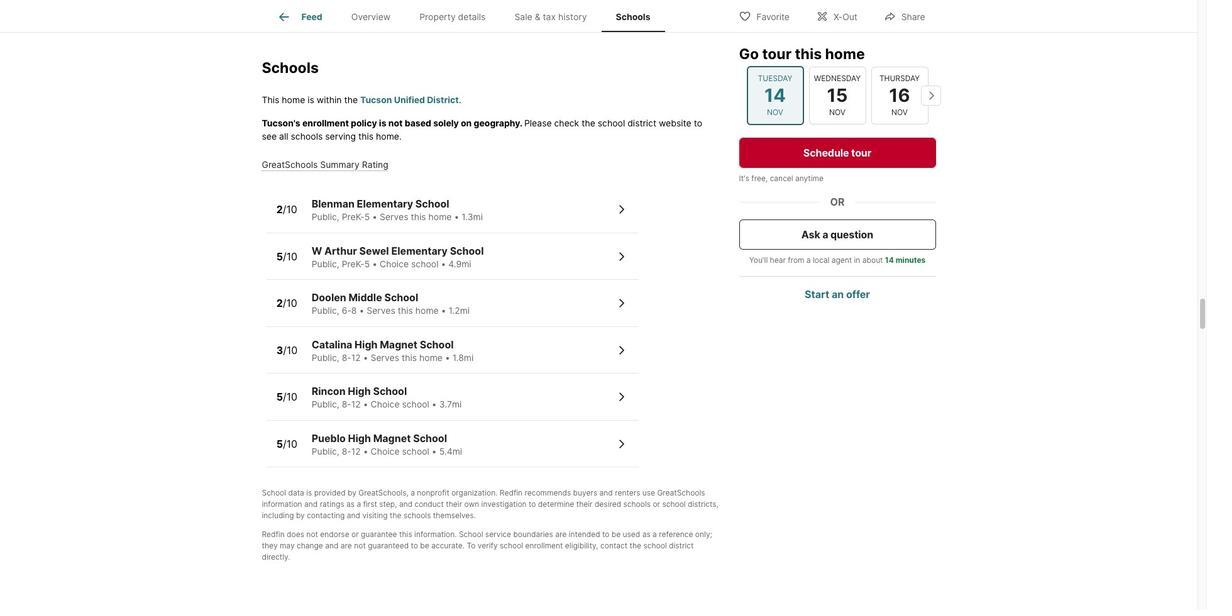 Task type: locate. For each thing, give the bounding box(es) containing it.
are down endorse at bottom
[[341, 541, 352, 551]]

school inside pueblo high magnet school public, 8-12 • choice school • 5.4mi
[[413, 432, 447, 445]]

is left within
[[308, 95, 314, 105]]

agent
[[832, 255, 852, 265]]

2 /10
[[277, 203, 297, 216], [277, 297, 297, 309]]

school left 3.7mi
[[402, 399, 430, 410]]

2 5 /10 from the top
[[277, 391, 298, 403]]

1 2 /10 from the top
[[277, 203, 297, 216]]

as right used
[[643, 530, 651, 539]]

1 2 from the top
[[277, 203, 283, 216]]

2 horizontal spatial nov
[[892, 108, 908, 117]]

conduct
[[415, 500, 444, 509]]

1 horizontal spatial as
[[643, 530, 651, 539]]

1 horizontal spatial not
[[354, 541, 366, 551]]

0 horizontal spatial district
[[628, 118, 657, 128]]

5 for w
[[277, 250, 283, 263]]

1 horizontal spatial schools
[[404, 511, 431, 520]]

go
[[739, 45, 759, 63]]

0 vertical spatial not
[[389, 118, 403, 128]]

0 vertical spatial district
[[628, 118, 657, 128]]

be inside school service boundaries are intended to be used as a reference only; they may change and are not
[[612, 530, 621, 539]]

1 vertical spatial district
[[669, 541, 694, 551]]

home up wednesday
[[826, 45, 865, 63]]

not up change
[[307, 530, 318, 539]]

4 public, from the top
[[312, 352, 339, 363]]

1 vertical spatial redfin
[[262, 530, 285, 539]]

/10 left "blenman"
[[283, 203, 297, 216]]

1 vertical spatial magnet
[[373, 432, 411, 445]]

on
[[461, 118, 472, 128]]

redfin up they
[[262, 530, 285, 539]]

2 vertical spatial 5 /10
[[277, 437, 298, 450]]

2 vertical spatial 12
[[351, 446, 361, 456]]

14 inside tuesday 14 nov
[[765, 84, 786, 106]]

3
[[277, 344, 283, 356]]

1 vertical spatial tour
[[852, 147, 872, 159]]

1 vertical spatial schools
[[262, 59, 319, 76]]

2 2 /10 from the top
[[277, 297, 297, 309]]

1 horizontal spatial by
[[348, 488, 357, 498]]

to
[[694, 118, 703, 128], [529, 500, 536, 509], [603, 530, 610, 539], [411, 541, 418, 551]]

greatschools up districts, on the right bottom of the page
[[658, 488, 705, 498]]

, a nonprofit organization. redfin recommends buyers and renters use greatschools information and ratings as a
[[262, 488, 705, 509]]

first step, and conduct their own investigation to determine their desired schools or school districts, including by contacting and visiting the schools themselves.
[[262, 500, 719, 520]]

5
[[365, 212, 370, 222], [277, 250, 283, 263], [365, 258, 370, 269], [277, 391, 283, 403], [277, 437, 283, 450]]

12
[[351, 352, 361, 363], [351, 399, 361, 410], [351, 446, 361, 456]]

2 vertical spatial serves
[[371, 352, 399, 363]]

choice down sewel
[[380, 258, 409, 269]]

high inside pueblo high magnet school public, 8-12 • choice school • 5.4mi
[[348, 432, 371, 445]]

0 vertical spatial tour
[[763, 45, 792, 63]]

2 left "blenman"
[[277, 203, 283, 216]]

/10 left doolen
[[283, 297, 297, 309]]

1 vertical spatial 2 /10
[[277, 297, 297, 309]]

2 vertical spatial choice
[[371, 446, 400, 456]]

enrollment up the serving
[[303, 118, 349, 128]]

8- inside catalina high magnet school public, 8-12 • serves this home • 1.8mi
[[342, 352, 351, 363]]

1 horizontal spatial tour
[[852, 147, 872, 159]]

tour right schedule on the top right of page
[[852, 147, 872, 159]]

data
[[288, 488, 304, 498]]

1 vertical spatial 14
[[886, 255, 894, 265]]

0 vertical spatial 2
[[277, 203, 283, 216]]

go tour this home
[[739, 45, 865, 63]]

5 inside blenman elementary school public, prek-5 • serves this home • 1.3mi
[[365, 212, 370, 222]]

3 12 from the top
[[351, 446, 361, 456]]

middle
[[349, 291, 382, 304]]

the down used
[[630, 541, 642, 551]]

start an offer link
[[805, 288, 870, 301]]

endorse
[[320, 530, 349, 539]]

school inside school service boundaries are intended to be used as a reference only; they may change and are not
[[459, 530, 483, 539]]

1 prek- from the top
[[342, 212, 365, 222]]

2 horizontal spatial greatschools
[[658, 488, 705, 498]]

12 up pueblo high magnet school public, 8-12 • choice school • 5.4mi
[[351, 399, 361, 410]]

0 horizontal spatial tour
[[763, 45, 792, 63]]

2 vertical spatial 8-
[[342, 446, 351, 456]]

/10 left the rincon
[[283, 391, 298, 403]]

reference
[[659, 530, 693, 539]]

school inside w arthur sewel elementary school public, prek-5 • choice school • 4.9mi
[[411, 258, 439, 269]]

tour for schedule
[[852, 147, 872, 159]]

,
[[407, 488, 409, 498]]

public, down the rincon
[[312, 399, 339, 410]]

this up w arthur sewel elementary school public, prek-5 • choice school • 4.9mi
[[411, 212, 426, 222]]

magnet down doolen middle school public, 6-8 • serves this home • 1.2mi
[[380, 338, 418, 351]]

5 /10 left the rincon
[[277, 391, 298, 403]]

to down recommends
[[529, 500, 536, 509]]

.
[[459, 95, 461, 105]]

2 up 3
[[277, 297, 283, 309]]

home left 1.8mi
[[420, 352, 443, 363]]

0 horizontal spatial 14
[[765, 84, 786, 106]]

nov down 15
[[830, 108, 846, 117]]

public, down doolen
[[312, 305, 339, 316]]

schools up the this on the left
[[262, 59, 319, 76]]

1 5 /10 from the top
[[277, 250, 298, 263]]

start
[[805, 288, 830, 301]]

1 horizontal spatial nov
[[830, 108, 846, 117]]

1 horizontal spatial their
[[577, 500, 593, 509]]

3 5 /10 from the top
[[277, 437, 298, 450]]

0 vertical spatial 5 /10
[[277, 250, 298, 263]]

2 their from the left
[[577, 500, 593, 509]]

5 public, from the top
[[312, 399, 339, 410]]

greatschools
[[262, 159, 318, 170], [359, 488, 407, 498], [658, 488, 705, 498]]

property details tab
[[405, 2, 500, 32]]

tour up the tuesday
[[763, 45, 792, 63]]

1 their from the left
[[446, 500, 462, 509]]

high for catalina
[[355, 338, 378, 351]]

school inside rincon high school public, 8-12 • choice school • 3.7mi
[[373, 385, 407, 398]]

2 public, from the top
[[312, 258, 339, 269]]

not inside school service boundaries are intended to be used as a reference only; they may change and are not
[[354, 541, 366, 551]]

greatschools down all
[[262, 159, 318, 170]]

is up home. on the left top of the page
[[379, 118, 387, 128]]

• up pueblo high magnet school public, 8-12 • choice school • 5.4mi
[[363, 399, 368, 410]]

nov inside wednesday 15 nov
[[830, 108, 846, 117]]

1 vertical spatial elementary
[[391, 245, 448, 257]]

8- for pueblo
[[342, 446, 351, 456]]

1 vertical spatial are
[[341, 541, 352, 551]]

5 up sewel
[[365, 212, 370, 222]]

schools tab
[[602, 2, 665, 32]]

2 nov from the left
[[830, 108, 846, 117]]

1 vertical spatial by
[[296, 511, 305, 520]]

0 vertical spatial enrollment
[[303, 118, 349, 128]]

0 vertical spatial serves
[[380, 212, 409, 222]]

school service boundaries are intended to be used as a reference only; they may change and are not
[[262, 530, 713, 551]]

/10
[[283, 203, 297, 216], [283, 250, 298, 263], [283, 297, 297, 309], [283, 344, 298, 356], [283, 391, 298, 403], [283, 437, 298, 450]]

14 down the tuesday
[[765, 84, 786, 106]]

by up 'does'
[[296, 511, 305, 520]]

1 vertical spatial 12
[[351, 399, 361, 410]]

w
[[312, 245, 322, 257]]

is
[[308, 95, 314, 105], [379, 118, 387, 128], [306, 488, 312, 498]]

magnet inside catalina high magnet school public, 8-12 • serves this home • 1.8mi
[[380, 338, 418, 351]]

0 vertical spatial 12
[[351, 352, 361, 363]]

greatschools up step,
[[359, 488, 407, 498]]

prek- down "blenman"
[[342, 212, 365, 222]]

0 vertical spatial 14
[[765, 84, 786, 106]]

redfin inside , a nonprofit organization. redfin recommends buyers and renters use greatschools information and ratings as a
[[500, 488, 523, 498]]

tucson unified district link
[[360, 95, 459, 105]]

0 horizontal spatial schools
[[291, 131, 323, 142]]

5 /10 left 'w'
[[277, 250, 298, 263]]

1 nov from the left
[[767, 108, 784, 117]]

2 vertical spatial schools
[[404, 511, 431, 520]]

0 vertical spatial 2 /10
[[277, 203, 297, 216]]

property
[[420, 11, 456, 22]]

by
[[348, 488, 357, 498], [296, 511, 305, 520]]

0 vertical spatial choice
[[380, 258, 409, 269]]

nov down the tuesday
[[767, 108, 784, 117]]

first
[[363, 500, 377, 509]]

share button
[[874, 3, 936, 29]]

a
[[823, 228, 829, 241], [807, 255, 811, 265], [411, 488, 415, 498], [357, 500, 361, 509], [653, 530, 657, 539]]

and down endorse at bottom
[[325, 541, 339, 551]]

home inside catalina high magnet school public, 8-12 • serves this home • 1.8mi
[[420, 352, 443, 363]]

magnet down rincon high school public, 8-12 • choice school • 3.7mi
[[373, 432, 411, 445]]

1 vertical spatial 5 /10
[[277, 391, 298, 403]]

5 left pueblo
[[277, 437, 283, 450]]

nov for 14
[[767, 108, 784, 117]]

nov inside tuesday 14 nov
[[767, 108, 784, 117]]

serves up rincon high school public, 8-12 • choice school • 3.7mi
[[371, 352, 399, 363]]

contact
[[601, 541, 628, 551]]

0 vertical spatial as
[[347, 500, 355, 509]]

0 vertical spatial 8-
[[342, 352, 351, 363]]

tab list
[[262, 0, 675, 32]]

2 prek- from the top
[[342, 258, 365, 269]]

•
[[372, 212, 377, 222], [454, 212, 459, 222], [372, 258, 377, 269], [441, 258, 446, 269], [359, 305, 364, 316], [441, 305, 446, 316], [363, 352, 368, 363], [445, 352, 450, 363], [363, 399, 368, 410], [432, 399, 437, 410], [363, 446, 368, 456], [432, 446, 437, 456]]

question
[[831, 228, 874, 241]]

serves up sewel
[[380, 212, 409, 222]]

5 /10 for w
[[277, 250, 298, 263]]

2 for blenman
[[277, 203, 283, 216]]

1 horizontal spatial be
[[612, 530, 621, 539]]

1 vertical spatial serves
[[367, 305, 395, 316]]

prek- inside w arthur sewel elementary school public, prek-5 • choice school • 4.9mi
[[342, 258, 365, 269]]

magnet
[[380, 338, 418, 351], [373, 432, 411, 445]]

serves for middle
[[367, 305, 395, 316]]

from
[[788, 255, 805, 265]]

high inside rincon high school public, 8-12 • choice school • 3.7mi
[[348, 385, 371, 398]]

buyers
[[573, 488, 598, 498]]

1 public, from the top
[[312, 212, 339, 222]]

school down service
[[500, 541, 523, 551]]

0 horizontal spatial by
[[296, 511, 305, 520]]

redfin
[[500, 488, 523, 498], [262, 530, 285, 539]]

district down reference at the bottom right of page
[[669, 541, 694, 551]]

school inside please check the school district website to see all schools serving this home.
[[598, 118, 625, 128]]

/10 for blenman elementary school
[[283, 203, 297, 216]]

6-
[[342, 305, 352, 316]]

public, inside doolen middle school public, 6-8 • serves this home • 1.2mi
[[312, 305, 339, 316]]

nov
[[767, 108, 784, 117], [830, 108, 846, 117], [892, 108, 908, 117]]

to inside school service boundaries are intended to be used as a reference only; they may change and are not
[[603, 530, 610, 539]]

school left 4.9mi
[[411, 258, 439, 269]]

12 down catalina in the left bottom of the page
[[351, 352, 361, 363]]

district inside please check the school district website to see all schools serving this home.
[[628, 118, 657, 128]]

not
[[389, 118, 403, 128], [307, 530, 318, 539], [354, 541, 366, 551]]

their up themselves.
[[446, 500, 462, 509]]

0 vertical spatial elementary
[[357, 198, 413, 210]]

their down buyers
[[577, 500, 593, 509]]

as inside school service boundaries are intended to be used as a reference only; they may change and are not
[[643, 530, 651, 539]]

2 for doolen
[[277, 297, 283, 309]]

1 vertical spatial high
[[348, 385, 371, 398]]

0 vertical spatial prek-
[[342, 212, 365, 222]]

0 vertical spatial schools
[[616, 11, 651, 22]]

ask
[[802, 228, 821, 241]]

high
[[355, 338, 378, 351], [348, 385, 371, 398], [348, 432, 371, 445]]

14 right about
[[886, 255, 894, 265]]

0 vertical spatial redfin
[[500, 488, 523, 498]]

not up home. on the left top of the page
[[389, 118, 403, 128]]

policy
[[351, 118, 377, 128]]

this up catalina high magnet school public, 8-12 • serves this home • 1.8mi
[[398, 305, 413, 316]]

district inside 'guaranteed to be accurate. to verify school enrollment eligibility, contact the school district directly.'
[[669, 541, 694, 551]]

1.8mi
[[453, 352, 474, 363]]

verify
[[478, 541, 498, 551]]

12 inside catalina high magnet school public, 8-12 • serves this home • 1.8mi
[[351, 352, 361, 363]]

0 horizontal spatial be
[[420, 541, 429, 551]]

5 /10 left pueblo
[[277, 437, 298, 450]]

/10 left 'w'
[[283, 250, 298, 263]]

high inside catalina high magnet school public, 8-12 • serves this home • 1.8mi
[[355, 338, 378, 351]]

the inside please check the school district website to see all schools serving this home.
[[582, 118, 596, 128]]

please
[[525, 118, 552, 128]]

this inside blenman elementary school public, prek-5 • serves this home • 1.3mi
[[411, 212, 426, 222]]

0 vertical spatial is
[[308, 95, 314, 105]]

please check the school district website to see all schools serving this home.
[[262, 118, 703, 142]]

1 horizontal spatial or
[[653, 500, 660, 509]]

1 vertical spatial 8-
[[342, 399, 351, 410]]

school inside rincon high school public, 8-12 • choice school • 3.7mi
[[402, 399, 430, 410]]

8- down the rincon
[[342, 399, 351, 410]]

2 vertical spatial is
[[306, 488, 312, 498]]

and up redfin does not endorse or guarantee this information.
[[347, 511, 360, 520]]

to down information.
[[411, 541, 418, 551]]

the right within
[[344, 95, 358, 105]]

high for pueblo
[[348, 432, 371, 445]]

this inside doolen middle school public, 6-8 • serves this home • 1.2mi
[[398, 305, 413, 316]]

catalina high magnet school public, 8-12 • serves this home • 1.8mi
[[312, 338, 474, 363]]

public, down "blenman"
[[312, 212, 339, 222]]

1 vertical spatial schools
[[624, 500, 651, 509]]

this
[[795, 45, 822, 63], [358, 131, 374, 142], [411, 212, 426, 222], [398, 305, 413, 316], [402, 352, 417, 363], [399, 530, 412, 539]]

prek- inside blenman elementary school public, prek-5 • serves this home • 1.3mi
[[342, 212, 365, 222]]

to right website on the top of the page
[[694, 118, 703, 128]]

within
[[317, 95, 342, 105]]

tab list containing feed
[[262, 0, 675, 32]]

to inside please check the school district website to see all schools serving this home.
[[694, 118, 703, 128]]

1 vertical spatial not
[[307, 530, 318, 539]]

tour inside button
[[852, 147, 872, 159]]

1 vertical spatial choice
[[371, 399, 400, 410]]

own
[[465, 500, 479, 509]]

not down redfin does not endorse or guarantee this information.
[[354, 541, 366, 551]]

0 vertical spatial magnet
[[380, 338, 418, 351]]

8- inside pueblo high magnet school public, 8-12 • choice school • 5.4mi
[[342, 446, 351, 456]]

to inside 'guaranteed to be accurate. to verify school enrollment eligibility, contact the school district directly.'
[[411, 541, 418, 551]]

or right endorse at bottom
[[352, 530, 359, 539]]

public, inside blenman elementary school public, prek-5 • serves this home • 1.3mi
[[312, 212, 339, 222]]

tuesday
[[758, 73, 793, 83]]

0 horizontal spatial nov
[[767, 108, 784, 117]]

12 for pueblo
[[351, 446, 361, 456]]

1 vertical spatial 2
[[277, 297, 283, 309]]

magnet for pueblo
[[373, 432, 411, 445]]

2 12 from the top
[[351, 399, 361, 410]]

public, down pueblo
[[312, 446, 339, 456]]

3 8- from the top
[[342, 446, 351, 456]]

or down use
[[653, 500, 660, 509]]

1 horizontal spatial are
[[555, 530, 567, 539]]

8- for catalina
[[342, 352, 351, 363]]

high right pueblo
[[348, 432, 371, 445]]

home inside doolen middle school public, 6-8 • serves this home • 1.2mi
[[416, 305, 439, 316]]

2 2 from the top
[[277, 297, 283, 309]]

0 horizontal spatial their
[[446, 500, 462, 509]]

school
[[416, 198, 450, 210], [450, 245, 484, 257], [385, 291, 418, 304], [420, 338, 454, 351], [373, 385, 407, 398], [413, 432, 447, 445], [262, 488, 286, 498], [459, 530, 483, 539]]

in
[[854, 255, 861, 265]]

8-
[[342, 352, 351, 363], [342, 399, 351, 410], [342, 446, 351, 456]]

1 horizontal spatial district
[[669, 541, 694, 551]]

thursday 16 nov
[[880, 73, 920, 117]]

nov for 15
[[830, 108, 846, 117]]

school inside blenman elementary school public, prek-5 • serves this home • 1.3mi
[[416, 198, 450, 210]]

1 vertical spatial or
[[352, 530, 359, 539]]

8- down catalina in the left bottom of the page
[[342, 352, 351, 363]]

magnet inside pueblo high magnet school public, 8-12 • choice school • 5.4mi
[[373, 432, 411, 445]]

0 horizontal spatial are
[[341, 541, 352, 551]]

/10 left catalina in the left bottom of the page
[[283, 344, 298, 356]]

school right check
[[598, 118, 625, 128]]

0 horizontal spatial as
[[347, 500, 355, 509]]

1 vertical spatial as
[[643, 530, 651, 539]]

local
[[813, 255, 830, 265]]

may
[[280, 541, 295, 551]]

12 inside pueblo high magnet school public, 8-12 • choice school • 5.4mi
[[351, 446, 361, 456]]

0 vertical spatial or
[[653, 500, 660, 509]]

choice inside pueblo high magnet school public, 8-12 • choice school • 5.4mi
[[371, 446, 400, 456]]

and up desired
[[600, 488, 613, 498]]

2 /10 left doolen
[[277, 297, 297, 309]]

6 public, from the top
[[312, 446, 339, 456]]

elementary inside w arthur sewel elementary school public, prek-5 • choice school • 4.9mi
[[391, 245, 448, 257]]

choice
[[380, 258, 409, 269], [371, 399, 400, 410], [371, 446, 400, 456]]

1 vertical spatial enrollment
[[526, 541, 563, 551]]

nov down the 16
[[892, 108, 908, 117]]

choice up pueblo high magnet school public, 8-12 • choice school • 5.4mi
[[371, 399, 400, 410]]

school inside w arthur sewel elementary school public, prek-5 • choice school • 4.9mi
[[450, 245, 484, 257]]

property details
[[420, 11, 486, 22]]

2 /10 for blenman
[[277, 203, 297, 216]]

2 horizontal spatial schools
[[624, 500, 651, 509]]

3.7mi
[[439, 399, 462, 410]]

None button
[[747, 66, 804, 125], [809, 67, 866, 125], [871, 67, 929, 125], [747, 66, 804, 125], [809, 67, 866, 125], [871, 67, 929, 125]]

1 horizontal spatial enrollment
[[526, 541, 563, 551]]

1 horizontal spatial redfin
[[500, 488, 523, 498]]

3 nov from the left
[[892, 108, 908, 117]]

feed
[[302, 11, 323, 22]]

1 8- from the top
[[342, 352, 351, 363]]

0 vertical spatial by
[[348, 488, 357, 498]]

1 horizontal spatial schools
[[616, 11, 651, 22]]

5 /10
[[277, 250, 298, 263], [277, 391, 298, 403], [277, 437, 298, 450]]

12 up school data is provided by greatschools
[[351, 446, 361, 456]]

serves inside doolen middle school public, 6-8 • serves this home • 1.2mi
[[367, 305, 395, 316]]

be down information.
[[420, 541, 429, 551]]

nov inside the thursday 16 nov
[[892, 108, 908, 117]]

high right catalina in the left bottom of the page
[[355, 338, 378, 351]]

1 12 from the top
[[351, 352, 361, 363]]

elementary right sewel
[[391, 245, 448, 257]]

8
[[351, 305, 357, 316]]

schools down conduct
[[404, 511, 431, 520]]

you'll hear from a local agent in about 14 minutes
[[750, 255, 926, 265]]

1 vertical spatial be
[[420, 541, 429, 551]]

tour
[[763, 45, 792, 63], [852, 147, 872, 159]]

nov for 16
[[892, 108, 908, 117]]

serves inside catalina high magnet school public, 8-12 • serves this home • 1.8mi
[[371, 352, 399, 363]]

0 horizontal spatial or
[[352, 530, 359, 539]]

or
[[831, 196, 845, 208]]

redfin up investigation
[[500, 488, 523, 498]]

guaranteed
[[368, 541, 409, 551]]

0 vertical spatial be
[[612, 530, 621, 539]]

5 /10 for pueblo
[[277, 437, 298, 450]]

a left reference at the bottom right of page
[[653, 530, 657, 539]]

2 vertical spatial high
[[348, 432, 371, 445]]

1 vertical spatial prek-
[[342, 258, 365, 269]]

enrollment down boundaries
[[526, 541, 563, 551]]

0 vertical spatial schools
[[291, 131, 323, 142]]

0 horizontal spatial enrollment
[[303, 118, 349, 128]]

1 vertical spatial is
[[379, 118, 387, 128]]

website
[[659, 118, 692, 128]]

elementary
[[357, 198, 413, 210], [391, 245, 448, 257]]

is right "data"
[[306, 488, 312, 498]]

prek-
[[342, 212, 365, 222], [342, 258, 365, 269]]

investigation
[[482, 500, 527, 509]]

5 down sewel
[[365, 258, 370, 269]]

2 8- from the top
[[342, 399, 351, 410]]

serves down middle
[[367, 305, 395, 316]]

serves for elementary
[[380, 212, 409, 222]]

0 vertical spatial high
[[355, 338, 378, 351]]

serves inside blenman elementary school public, prek-5 • serves this home • 1.3mi
[[380, 212, 409, 222]]

the down step,
[[390, 511, 402, 520]]

a inside button
[[823, 228, 829, 241]]

2 vertical spatial not
[[354, 541, 366, 551]]

3 public, from the top
[[312, 305, 339, 316]]

/10 for pueblo high magnet school
[[283, 437, 298, 450]]



Task type: vqa. For each thing, say whether or not it's contained in the screenshot.


Task type: describe. For each thing, give the bounding box(es) containing it.
rincon high school public, 8-12 • choice school • 3.7mi
[[312, 385, 462, 410]]

a right from
[[807, 255, 811, 265]]

• left 1.8mi
[[445, 352, 450, 363]]

desired
[[595, 500, 622, 509]]

2 /10 for doolen
[[277, 297, 297, 309]]

home right the this on the left
[[282, 95, 305, 105]]

it's free, cancel anytime
[[739, 174, 824, 183]]

cancel
[[770, 174, 794, 183]]

ratings
[[320, 500, 344, 509]]

provided
[[314, 488, 346, 498]]

feed link
[[276, 9, 323, 25]]

districts,
[[688, 500, 719, 509]]

schools inside schools "tab"
[[616, 11, 651, 22]]

/10 for catalina high magnet school
[[283, 344, 298, 356]]

the inside 'guaranteed to be accurate. to verify school enrollment eligibility, contact the school district directly.'
[[630, 541, 642, 551]]

tuesday 14 nov
[[758, 73, 793, 117]]

themselves.
[[433, 511, 476, 520]]

16
[[890, 84, 911, 106]]

share
[[902, 11, 926, 22]]

this inside catalina high magnet school public, 8-12 • serves this home • 1.8mi
[[402, 352, 417, 363]]

x-out
[[834, 11, 858, 22]]

used
[[623, 530, 641, 539]]

public, inside catalina high magnet school public, 8-12 • serves this home • 1.8mi
[[312, 352, 339, 363]]

change
[[297, 541, 323, 551]]

1.2mi
[[449, 305, 470, 316]]

or inside "first step, and conduct their own investigation to determine their desired schools or school districts, including by contacting and visiting the schools themselves."
[[653, 500, 660, 509]]

• up school data is provided by greatschools
[[363, 446, 368, 456]]

hear
[[770, 255, 786, 265]]

12 for catalina
[[351, 352, 361, 363]]

tucson
[[360, 95, 392, 105]]

5 /10 for rincon
[[277, 391, 298, 403]]

organization.
[[452, 488, 498, 498]]

choice inside rincon high school public, 8-12 • choice school • 3.7mi
[[371, 399, 400, 410]]

and inside school service boundaries are intended to be used as a reference only; they may change and are not
[[325, 541, 339, 551]]

sale & tax history tab
[[500, 2, 602, 32]]

• left 3.7mi
[[432, 399, 437, 410]]

eligibility,
[[565, 541, 599, 551]]

this up the guaranteed
[[399, 530, 412, 539]]

tucson's
[[262, 118, 300, 128]]

this inside please check the school district website to see all schools serving this home.
[[358, 131, 374, 142]]

&
[[535, 11, 541, 22]]

high for rincon
[[348, 385, 371, 398]]

step,
[[379, 500, 397, 509]]

boundaries
[[514, 530, 553, 539]]

redfin does not endorse or guarantee this information.
[[262, 530, 457, 539]]

magnet for catalina
[[380, 338, 418, 351]]

tax
[[543, 11, 556, 22]]

greatschools inside , a nonprofit organization. redfin recommends buyers and renters use greatschools information and ratings as a
[[658, 488, 705, 498]]

the inside "first step, and conduct their own investigation to determine their desired schools or school districts, including by contacting and visiting the schools themselves."
[[390, 511, 402, 520]]

guaranteed to be accurate. to verify school enrollment eligibility, contact the school district directly.
[[262, 541, 694, 562]]

4.9mi
[[449, 258, 472, 269]]

home.
[[376, 131, 402, 142]]

be inside 'guaranteed to be accurate. to verify school enrollment eligibility, contact the school district directly.'
[[420, 541, 429, 551]]

• up rincon high school public, 8-12 • choice school • 3.7mi
[[363, 352, 368, 363]]

solely
[[433, 118, 459, 128]]

sale & tax history
[[515, 11, 587, 22]]

nonprofit
[[417, 488, 450, 498]]

greatschools summary rating
[[262, 159, 389, 170]]

sale
[[515, 11, 533, 22]]

history
[[559, 11, 587, 22]]

public, inside w arthur sewel elementary school public, prek-5 • choice school • 4.9mi
[[312, 258, 339, 269]]

0 horizontal spatial redfin
[[262, 530, 285, 539]]

5 for rincon
[[277, 391, 283, 403]]

arthur
[[325, 245, 357, 257]]

choice inside w arthur sewel elementary school public, prek-5 • choice school • 4.9mi
[[380, 258, 409, 269]]

12 inside rincon high school public, 8-12 • choice school • 3.7mi
[[351, 399, 361, 410]]

1.3mi
[[462, 212, 483, 222]]

school data is provided by greatschools
[[262, 488, 407, 498]]

to inside "first step, and conduct their own investigation to determine their desired schools or school districts, including by contacting and visiting the schools themselves."
[[529, 500, 536, 509]]

rincon
[[312, 385, 346, 398]]

2 horizontal spatial not
[[389, 118, 403, 128]]

elementary inside blenman elementary school public, prek-5 • serves this home • 1.3mi
[[357, 198, 413, 210]]

ask a question button
[[739, 220, 936, 250]]

0 horizontal spatial schools
[[262, 59, 319, 76]]

tour for go
[[763, 45, 792, 63]]

0 horizontal spatial greatschools
[[262, 159, 318, 170]]

an
[[832, 288, 844, 301]]

as inside , a nonprofit organization. redfin recommends buyers and renters use greatschools information and ratings as a
[[347, 500, 355, 509]]

this up wednesday
[[795, 45, 822, 63]]

• left 4.9mi
[[441, 258, 446, 269]]

favorite
[[757, 11, 790, 22]]

is for provided
[[306, 488, 312, 498]]

accurate.
[[432, 541, 465, 551]]

• right 8
[[359, 305, 364, 316]]

school inside catalina high magnet school public, 8-12 • serves this home • 1.8mi
[[420, 338, 454, 351]]

school inside doolen middle school public, 6-8 • serves this home • 1.2mi
[[385, 291, 418, 304]]

ask a question
[[802, 228, 874, 241]]

a right ,
[[411, 488, 415, 498]]

pueblo high magnet school public, 8-12 • choice school • 5.4mi
[[312, 432, 462, 456]]

public, inside pueblo high magnet school public, 8-12 • choice school • 5.4mi
[[312, 446, 339, 456]]

home inside blenman elementary school public, prek-5 • serves this home • 1.3mi
[[429, 212, 452, 222]]

about
[[863, 255, 883, 265]]

schools inside please check the school district website to see all schools serving this home.
[[291, 131, 323, 142]]

all
[[279, 131, 288, 142]]

blenman
[[312, 198, 355, 210]]

offer
[[847, 288, 870, 301]]

this
[[262, 95, 280, 105]]

/10 for w arthur sewel elementary school
[[283, 250, 298, 263]]

0 vertical spatial are
[[555, 530, 567, 539]]

next image
[[921, 85, 941, 106]]

minutes
[[896, 255, 926, 265]]

5 inside w arthur sewel elementary school public, prek-5 • choice school • 4.9mi
[[365, 258, 370, 269]]

• left 1.2mi
[[441, 305, 446, 316]]

a left the 'first'
[[357, 500, 361, 509]]

schedule
[[804, 147, 849, 159]]

3 /10
[[277, 344, 298, 356]]

and up contacting
[[304, 500, 318, 509]]

8- inside rincon high school public, 8-12 • choice school • 3.7mi
[[342, 399, 351, 410]]

5.4mi
[[439, 446, 462, 456]]

/10 for rincon high school
[[283, 391, 298, 403]]

enrollment inside 'guaranteed to be accurate. to verify school enrollment eligibility, contact the school district directly.'
[[526, 541, 563, 551]]

1 horizontal spatial 14
[[886, 255, 894, 265]]

unified
[[394, 95, 425, 105]]

based
[[405, 118, 431, 128]]

• down sewel
[[372, 258, 377, 269]]

schedule tour button
[[739, 138, 936, 168]]

favorite button
[[729, 3, 801, 29]]

• up sewel
[[372, 212, 377, 222]]

you'll
[[750, 255, 768, 265]]

by inside "first step, and conduct their own investigation to determine their desired schools or school districts, including by contacting and visiting the schools themselves."
[[296, 511, 305, 520]]

15
[[827, 84, 848, 106]]

tucson's enrollment policy is not based solely on geography.
[[262, 118, 525, 128]]

1 horizontal spatial greatschools
[[359, 488, 407, 498]]

0 horizontal spatial not
[[307, 530, 318, 539]]

is for within
[[308, 95, 314, 105]]

use
[[643, 488, 655, 498]]

sewel
[[359, 245, 389, 257]]

and down ,
[[399, 500, 413, 509]]

out
[[843, 11, 858, 22]]

• left "1.3mi"
[[454, 212, 459, 222]]

public, inside rincon high school public, 8-12 • choice school • 3.7mi
[[312, 399, 339, 410]]

pueblo
[[312, 432, 346, 445]]

details
[[458, 11, 486, 22]]

w arthur sewel elementary school public, prek-5 • choice school • 4.9mi
[[312, 245, 484, 269]]

district
[[427, 95, 459, 105]]

5 for pueblo
[[277, 437, 283, 450]]

doolen middle school public, 6-8 • serves this home • 1.2mi
[[312, 291, 470, 316]]

this home is within the tucson unified district .
[[262, 95, 461, 105]]

a inside school service boundaries are intended to be used as a reference only; they may change and are not
[[653, 530, 657, 539]]

does
[[287, 530, 304, 539]]

see
[[262, 131, 277, 142]]

• left 5.4mi
[[432, 446, 437, 456]]

rating
[[362, 159, 389, 170]]

school inside pueblo high magnet school public, 8-12 • choice school • 5.4mi
[[402, 446, 430, 456]]

school down reference at the bottom right of page
[[644, 541, 667, 551]]

school inside "first step, and conduct their own investigation to determine their desired schools or school districts, including by contacting and visiting the schools themselves."
[[663, 500, 686, 509]]

renters
[[615, 488, 641, 498]]

geography.
[[474, 118, 522, 128]]

recommends
[[525, 488, 571, 498]]

overview tab
[[337, 2, 405, 32]]

/10 for doolen middle school
[[283, 297, 297, 309]]



